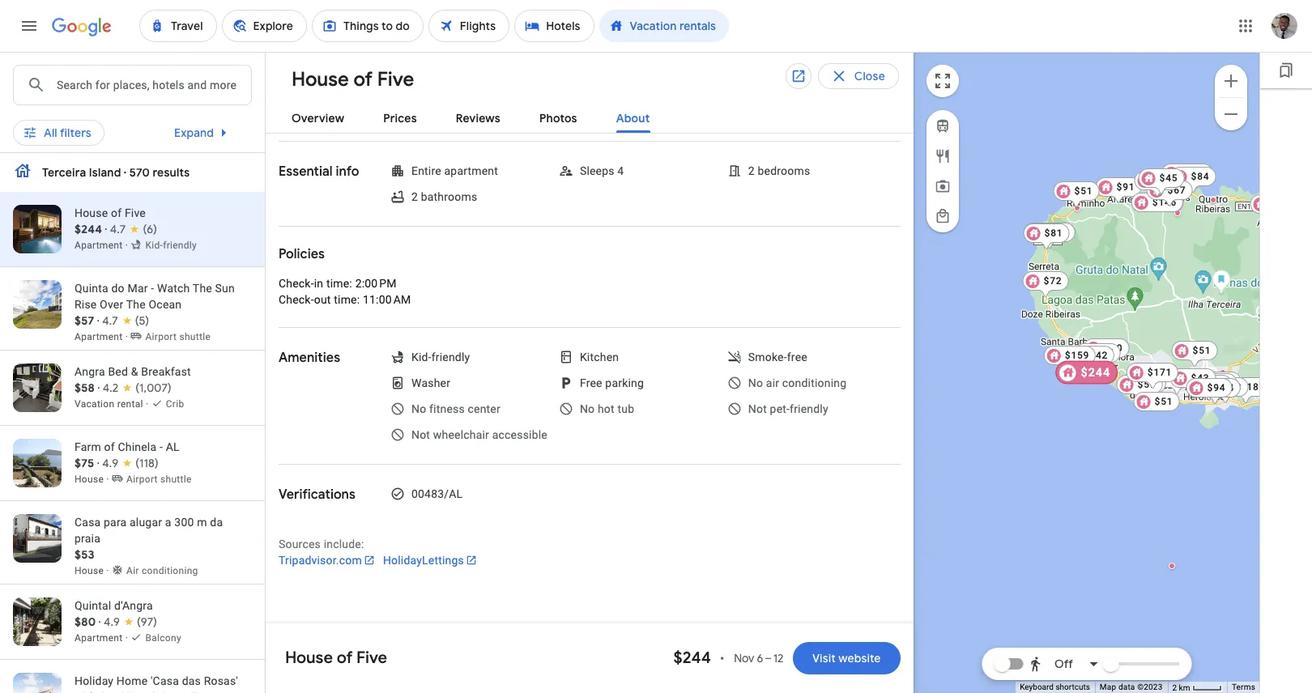 Task type: locate. For each thing, give the bounding box(es) containing it.
filters left (1)
[[60, 6, 91, 20]]

and left relax
[[426, 107, 445, 120]]

0 vertical spatial conditioning
[[782, 377, 847, 390]]

filters inside 'button'
[[60, 6, 91, 20]]

0 horizontal spatial no
[[411, 403, 426, 416]]

no left hot
[[580, 403, 595, 416]]

and up sunset
[[723, 75, 743, 87]]

crib
[[166, 399, 184, 410]]

1 vertical spatial conditioning
[[142, 565, 198, 577]]

$57 link
[[1074, 343, 1121, 371], [1065, 347, 1111, 375], [1117, 375, 1163, 403]]

no left fitness
[[411, 403, 426, 416]]

not left pet-
[[748, 403, 767, 416]]

0 horizontal spatial friendly
[[163, 240, 197, 251]]

entire apartment
[[411, 164, 498, 177]]

- for (118)
[[160, 441, 163, 454]]

2 vertical spatial a
[[165, 516, 171, 529]]

angra bed & breakfast $58 ·
[[75, 365, 191, 395]]

close button
[[818, 63, 899, 89]]

1 horizontal spatial -
[[160, 441, 163, 454]]

1 vertical spatial check-
[[279, 293, 314, 306]]

terceira island · 570 results heading
[[42, 163, 190, 182]]

house of five $244 ·
[[75, 207, 146, 237]]

4.7 inside image
[[110, 222, 126, 237]]

stunning
[[755, 75, 800, 87]]

4.9 inside 4.9 out of 5 stars from 97 reviews image
[[104, 615, 120, 629]]

tab list containing overview
[[266, 98, 914, 134]]

0 horizontal spatial not
[[411, 428, 430, 441]]

0 vertical spatial kid-
[[145, 240, 163, 251]]

0 vertical spatial $142
[[1182, 168, 1207, 179]]

airport down (5)
[[145, 331, 177, 343]]

2 left km
[[1172, 683, 1177, 692]]

with inside holiday home 'casa das rosas' with sea view, private terrac
[[75, 691, 96, 693]]

1 horizontal spatial friendly
[[431, 351, 470, 364]]

0 vertical spatial apartment ·
[[75, 240, 131, 251]]

2 horizontal spatial $244
[[1081, 366, 1111, 379]]

$244 link
[[1056, 361, 1118, 384]]

no for no hot tub
[[580, 403, 595, 416]]

2 check- from the top
[[279, 293, 314, 306]]

house · down $75
[[75, 474, 112, 485]]

over
[[100, 298, 123, 311]]

- right the 'mar'
[[151, 282, 154, 295]]

1 filters from the top
[[60, 6, 91, 20]]

0 vertical spatial house
[[292, 67, 349, 92]]

1 horizontal spatial $80
[[1212, 377, 1231, 389]]

terms
[[1232, 683, 1255, 692]]

$186 link
[[1220, 377, 1272, 405]]

hot
[[598, 403, 615, 416]]

$142 for the right $142 link
[[1182, 168, 1207, 179]]

entire
[[411, 164, 441, 177]]

amenities up equipped in the top of the page
[[607, 6, 661, 20]]

0 horizontal spatial -
[[151, 282, 154, 295]]

no left air
[[748, 377, 763, 390]]

house ·
[[75, 474, 112, 485], [75, 565, 112, 577]]

five inside house of five $244 ·
[[125, 207, 146, 220]]

0 vertical spatial $142 link
[[1161, 164, 1214, 191]]

$57 inside quinta do mar - watch the sun rise over the ocean $57 ·
[[75, 313, 94, 328]]

2 horizontal spatial a
[[746, 75, 752, 87]]

terms link
[[1232, 683, 1255, 692]]

$84 link
[[1170, 167, 1216, 194]]

kid- down (6)
[[145, 240, 163, 251]]

1 horizontal spatial not
[[748, 403, 767, 416]]

airport
[[145, 331, 177, 343], [126, 474, 158, 485]]

0 vertical spatial not
[[748, 403, 767, 416]]

$86
[[1216, 376, 1235, 387]]

open in new tab image
[[791, 68, 806, 84]]

$244
[[75, 222, 102, 237], [1081, 366, 1111, 379], [674, 648, 711, 668]]

apartment · for $244
[[75, 240, 131, 251]]

- inside quinta do mar - watch the sun rise over the ocean $57 ·
[[151, 282, 154, 295]]

to left make
[[378, 75, 388, 87]]

with down holiday
[[75, 691, 96, 693]]

1 vertical spatial $142
[[1084, 350, 1108, 361]]

2 up "horizon."
[[583, 75, 590, 87]]

no for no air conditioning
[[748, 377, 763, 390]]

filters
[[60, 6, 91, 20], [60, 126, 91, 140]]

· down quintal
[[99, 615, 101, 629]]

(118)
[[135, 456, 158, 471]]

4.9 inside image
[[102, 456, 118, 471]]

of inside farm of chinela - al $75 ·
[[104, 441, 115, 454]]

0 horizontal spatial kid-friendly
[[145, 240, 197, 251]]

no
[[748, 377, 763, 390], [411, 403, 426, 416], [580, 403, 595, 416]]

fitness
[[429, 403, 465, 416]]

1 horizontal spatial kid-
[[411, 351, 432, 364]]

0 horizontal spatial kid-
[[145, 240, 163, 251]]

2 horizontal spatial no
[[748, 377, 763, 390]]

info
[[336, 164, 359, 180]]

0 vertical spatial amenities
[[607, 6, 661, 20]]

price button
[[126, 0, 209, 26]]

2 left bedrooms
[[748, 164, 755, 177]]

0 vertical spatial the
[[193, 282, 212, 295]]

all inside button
[[44, 126, 57, 140]]

$43 link
[[1170, 369, 1216, 396]]

with right the lovers,
[[558, 75, 580, 87]]

$128 link
[[1061, 363, 1113, 382], [1062, 364, 1114, 383]]

4.7 left (6)
[[110, 222, 126, 237]]

0 horizontal spatial conditioning
[[142, 565, 198, 577]]

1 vertical spatial to
[[322, 91, 332, 104]]

2 km button
[[1168, 682, 1227, 693]]

no hot tub
[[580, 403, 634, 416]]

house of five heading
[[279, 65, 414, 92]]

1 vertical spatial house of five
[[285, 648, 387, 668]]

1 vertical spatial $80
[[75, 615, 96, 629]]

alugar
[[130, 516, 162, 529]]

$186
[[1241, 382, 1265, 393]]

rosas'
[[204, 675, 238, 688]]

airport shuttle down ocean
[[145, 331, 211, 343]]

time: right in
[[326, 277, 352, 290]]

the up garden
[[423, 75, 439, 87]]

$58 inside angra bed & breakfast $58 ·
[[75, 381, 95, 395]]

house of five inside heading
[[292, 67, 414, 92]]

1 vertical spatial house ·
[[75, 565, 112, 577]]

a left stunning
[[746, 75, 752, 87]]

2 inside 2 km button
[[1172, 683, 1177, 692]]

enjoy up the about
[[619, 91, 647, 104]]

apartment · down house of five $244 ·
[[75, 240, 131, 251]]

2 down entire
[[411, 190, 418, 203]]

apartment · down the 'quintal d'angra $80 ·'
[[75, 633, 131, 644]]

1 vertical spatial kid-
[[411, 351, 432, 364]]

$45 link
[[1138, 168, 1185, 196]]

of inside heading
[[353, 67, 373, 92]]

1 vertical spatial airport shuttle
[[126, 474, 192, 485]]

reviews
[[456, 111, 501, 126]]

check- down policies
[[279, 277, 314, 290]]

all for all filters (1)
[[44, 6, 57, 20]]

map region
[[770, 0, 1312, 693]]

house
[[292, 67, 349, 92], [75, 207, 108, 220], [285, 648, 333, 668]]

filters up terceira
[[60, 126, 91, 140]]

free
[[787, 351, 807, 364]]

1 horizontal spatial amenities
[[607, 6, 661, 20]]

all right the main menu icon
[[44, 6, 57, 20]]

view larger map image
[[933, 71, 953, 91]]

verifications
[[279, 487, 355, 503]]

1 vertical spatial filters
[[60, 126, 91, 140]]

the right on
[[555, 91, 571, 104]]

five inside heading
[[377, 67, 414, 92]]

shuttle for (5)
[[179, 331, 211, 343]]

4.9 for $80
[[104, 615, 120, 629]]

not down fitness
[[411, 428, 430, 441]]

0 vertical spatial airport shuttle
[[145, 331, 211, 343]]

1 vertical spatial kid-friendly
[[411, 351, 470, 364]]

house · down '$53'
[[75, 565, 112, 577]]

the down the 'mar'
[[126, 298, 146, 311]]

0 vertical spatial 4.9
[[102, 456, 118, 471]]

4.9 for chinela
[[102, 456, 118, 471]]

map data ©2023
[[1100, 683, 1163, 692]]

not for not wheelchair accessible
[[411, 428, 430, 441]]

0 vertical spatial kid-friendly
[[145, 240, 197, 251]]

the left sun
[[193, 282, 212, 295]]

1 horizontal spatial the
[[193, 282, 212, 295]]

shuttle down al
[[160, 474, 192, 485]]

0 vertical spatial $244
[[75, 222, 102, 237]]

0 vertical spatial shuttle
[[179, 331, 211, 343]]

1 vertical spatial apartment ·
[[75, 331, 131, 343]]

keyboard
[[1020, 683, 1054, 692]]

amenities
[[607, 6, 661, 20], [279, 350, 340, 366]]

make
[[391, 75, 420, 87]]

0 vertical spatial to
[[378, 75, 388, 87]]

· left 4.2
[[98, 381, 100, 395]]

0 horizontal spatial the
[[126, 298, 146, 311]]

apartment ·
[[75, 240, 131, 251], [75, 331, 131, 343], [75, 633, 131, 644]]

friendly up washer
[[431, 351, 470, 364]]

1 vertical spatial house
[[75, 207, 108, 220]]

the up or
[[375, 91, 392, 104]]

2 all from the top
[[44, 126, 57, 140]]

amenities down out
[[279, 350, 340, 366]]

airport for (5)
[[145, 331, 177, 343]]

0 horizontal spatial $58
[[75, 381, 95, 395]]

property type
[[243, 6, 318, 20]]

nov
[[734, 651, 754, 666]]

2 bathrooms
[[411, 190, 477, 203]]

4.7 for $244
[[110, 222, 126, 237]]

quintal
[[75, 599, 111, 612]]

with down stunning
[[746, 91, 768, 104]]

tripadvisor.com link
[[279, 554, 375, 567]]

0 vertical spatial five
[[377, 67, 414, 92]]

· left "4.7 out of 5 stars from 5 reviews" "image"
[[97, 313, 99, 328]]

2 vertical spatial apartment ·
[[75, 633, 131, 644]]

conditioning right air
[[142, 565, 198, 577]]

1 vertical spatial 4.9
[[104, 615, 120, 629]]

4.7 down over
[[102, 313, 118, 328]]

6 – 12
[[757, 651, 784, 666]]

1 vertical spatial not
[[411, 428, 430, 441]]

data
[[1119, 683, 1135, 692]]

$142 for the left $142 link
[[1084, 350, 1108, 361]]

0 vertical spatial check-
[[279, 277, 314, 290]]

(1,007)
[[136, 381, 172, 395]]

a down equipped in the top of the page
[[650, 91, 657, 104]]

tab list
[[266, 98, 914, 134]]

1 horizontal spatial no
[[580, 403, 595, 416]]

quinta rico - house ii image
[[1210, 197, 1217, 203]]

2 apartment · from the top
[[75, 331, 131, 343]]

3 apartment · from the top
[[75, 633, 131, 644]]

0 horizontal spatial enjoy
[[308, 107, 336, 120]]

algar do carvão image
[[1212, 270, 1231, 296]]

friendly up watch
[[163, 240, 197, 251]]

0 vertical spatial enjoy
[[619, 91, 647, 104]]

$244 inside house of five $244 ·
[[75, 222, 102, 237]]

airport down (118)
[[126, 474, 158, 485]]

friendly down no air conditioning
[[790, 403, 828, 416]]

1 vertical spatial $244
[[1081, 366, 1111, 379]]

all
[[44, 6, 57, 20], [44, 126, 57, 140]]

2 filters from the top
[[60, 126, 91, 140]]

0 vertical spatial all
[[44, 6, 57, 20]]

1 horizontal spatial $58
[[1224, 382, 1242, 393]]

filters for all filters
[[60, 126, 91, 140]]

1 vertical spatial all
[[44, 126, 57, 140]]

2 km
[[1172, 683, 1192, 692]]

friendly for $244
[[163, 240, 197, 251]]

4.9 out of 5 stars from 97 reviews image
[[104, 614, 157, 630]]

0 vertical spatial friendly
[[163, 240, 197, 251]]

kid-friendly up washer
[[411, 351, 470, 364]]

conditioning down free
[[782, 377, 847, 390]]

holiday home 'casa das rosas' with sea view, private terrac
[[75, 675, 238, 693]]

1 vertical spatial airport
[[126, 474, 158, 485]]

1 horizontal spatial the
[[423, 75, 439, 87]]

4.9 right $75
[[102, 456, 118, 471]]

4.9
[[102, 456, 118, 471], [104, 615, 120, 629]]

a left the 300
[[165, 516, 171, 529]]

casa do moledo - outeiro - cookies al rral nº802 modern chalet very private image
[[1174, 210, 1181, 216]]

enjoy down the balcony
[[308, 107, 336, 120]]

1 house · from the top
[[75, 474, 112, 485]]

1 horizontal spatial to
[[378, 75, 388, 87]]

· right $75
[[97, 456, 99, 471]]

$53
[[75, 548, 95, 562]]

time: right out
[[334, 293, 360, 306]]

1 apartment · from the top
[[75, 240, 131, 251]]

1 horizontal spatial $142
[[1182, 168, 1207, 179]]

check- down in
[[279, 293, 314, 306]]

0 horizontal spatial a
[[165, 516, 171, 529]]

holiday home 'casa das rosas' with sea view, private terrac link
[[0, 660, 265, 693]]

al
[[166, 441, 180, 454]]

1 vertical spatial a
[[650, 91, 657, 104]]

$80
[[1212, 377, 1231, 389], [75, 615, 96, 629]]

smoke-free
[[748, 351, 807, 364]]

1 vertical spatial -
[[160, 441, 163, 454]]

2 house · from the top
[[75, 565, 112, 577]]

air conditioning
[[126, 565, 198, 577]]

0 vertical spatial -
[[151, 282, 154, 295]]

$60 link
[[1083, 339, 1129, 366]]

airport for (118)
[[126, 474, 158, 485]]

1 horizontal spatial kid-friendly
[[411, 351, 470, 364]]

1 horizontal spatial $244
[[674, 648, 711, 668]]

main menu image
[[19, 16, 39, 36]]

são
[[817, 91, 837, 104]]

1 vertical spatial shuttle
[[160, 474, 192, 485]]

angra
[[75, 365, 105, 378]]

airport shuttle
[[145, 331, 211, 343], [126, 474, 192, 485]]

kid-friendly down (6)
[[145, 240, 197, 251]]

0 horizontal spatial $142 link
[[1063, 346, 1115, 373]]

results
[[153, 165, 190, 180]]

1 vertical spatial 4.7
[[102, 313, 118, 328]]

1 horizontal spatial a
[[650, 91, 657, 104]]

1 all from the top
[[44, 6, 57, 20]]

4.7 inside "image"
[[102, 313, 118, 328]]

to up overview
[[322, 91, 332, 104]]

no air conditioning
[[748, 377, 847, 390]]

0 horizontal spatial $244
[[75, 222, 102, 237]]

1 vertical spatial enjoy
[[308, 107, 336, 120]]

1 vertical spatial $142 link
[[1063, 346, 1115, 373]]

0 vertical spatial filters
[[60, 6, 91, 20]]

all up terceira
[[44, 126, 57, 140]]

4.7 out of 5 stars from 5 reviews image
[[102, 313, 149, 329]]

all for all filters
[[44, 126, 57, 140]]

4.9 down quintal
[[104, 615, 120, 629]]

0 vertical spatial airport
[[145, 331, 177, 343]]

airport shuttle down (118)
[[126, 474, 192, 485]]

all inside 'button'
[[44, 6, 57, 20]]

$58 link
[[1202, 377, 1249, 405]]

airport shuttle for (118)
[[126, 474, 192, 485]]

1 vertical spatial amenities
[[279, 350, 340, 366]]

tripadvisor.com
[[279, 554, 362, 567]]

300
[[174, 516, 194, 529]]

quinta da nasce água image
[[1220, 369, 1226, 376]]

apartment · down "4.7 out of 5 stars from 5 reviews" "image"
[[75, 331, 131, 343]]

kid-
[[145, 240, 163, 251], [411, 351, 432, 364]]

free
[[580, 377, 602, 390]]

- left al
[[160, 441, 163, 454]]

$80 link
[[1191, 373, 1237, 401]]

casa
[[75, 516, 101, 529]]

1 vertical spatial friendly
[[431, 351, 470, 364]]

shuttle for (118)
[[160, 474, 192, 485]]

$112
[[1045, 227, 1069, 238]]

apartment with garden view image
[[1084, 369, 1090, 376]]

$72
[[1044, 275, 1062, 287]]

overview
[[292, 111, 344, 126]]

0 vertical spatial $80
[[1212, 377, 1231, 389]]

0 horizontal spatial amenities
[[279, 350, 340, 366]]

0 vertical spatial house ·
[[75, 474, 112, 485]]

$243
[[1083, 367, 1107, 378]]

2 vertical spatial house
[[285, 648, 333, 668]]

apartment · for $57
[[75, 331, 131, 343]]

kid- for $244
[[145, 240, 163, 251]]

para
[[104, 516, 127, 529]]

shuttle down ocean
[[179, 331, 211, 343]]

air
[[766, 377, 779, 390]]

0 horizontal spatial the
[[375, 91, 392, 104]]

4.7 out of 5 stars from 6 reviews image
[[110, 221, 157, 237]]

kid- up washer
[[411, 351, 432, 364]]

1 vertical spatial the
[[126, 298, 146, 311]]

or
[[373, 107, 383, 120]]

0 vertical spatial 4.7
[[110, 222, 126, 237]]

1 horizontal spatial enjoy
[[619, 91, 647, 104]]

- inside farm of chinela - al $75 ·
[[160, 441, 163, 454]]

0 horizontal spatial to
[[322, 91, 332, 104]]

filters inside button
[[60, 126, 91, 140]]

· left '4.7 out of 5 stars from 6 reviews' image
[[105, 222, 107, 237]]



Task type: describe. For each thing, give the bounding box(es) containing it.
· inside quinta do mar - watch the sun rise over the ocean $57 ·
[[97, 313, 99, 328]]

1 horizontal spatial $142 link
[[1161, 164, 1214, 191]]

guest rating button
[[352, 0, 474, 26]]

by
[[748, 6, 761, 20]]

$304 link
[[1132, 193, 1184, 212]]

jorge
[[840, 91, 870, 104]]

$91
[[1117, 181, 1135, 193]]

view,
[[122, 691, 149, 693]]

equipped
[[629, 75, 677, 87]]

all filters (1)
[[44, 6, 107, 20]]

$112 link
[[1024, 223, 1076, 250]]

no for no fitness center
[[411, 403, 426, 416]]

house · for airport shuttle
[[75, 474, 112, 485]]

apartment
[[444, 164, 498, 177]]

property
[[243, 6, 290, 20]]

· inside the 'quintal d'angra $80 ·'
[[99, 615, 101, 629]]

4.9 out of 5 stars from 118 reviews image
[[102, 455, 158, 471]]

$244 inside "link"
[[1081, 366, 1111, 379]]

$127
[[1210, 382, 1235, 394]]

sort
[[723, 6, 745, 20]]

center
[[468, 403, 500, 416]]

guest
[[379, 6, 412, 20]]

$114 link
[[1151, 369, 1203, 396]]

$81
[[1045, 228, 1063, 239]]

2 bedrooms
[[748, 164, 810, 177]]

policies
[[279, 246, 325, 262]]

house inside house of five $244 ·
[[75, 207, 108, 220]]

apartment · for $80
[[75, 633, 131, 644]]

•
[[720, 651, 724, 666]]

watch
[[157, 282, 190, 295]]

$80 inside the 'quintal d'angra $80 ·'
[[75, 615, 96, 629]]

1 horizontal spatial conditioning
[[782, 377, 847, 390]]

1 vertical spatial time:
[[334, 293, 360, 306]]

4.2 out of 5 stars from 1,007 reviews image
[[103, 380, 172, 396]]

and down close
[[873, 91, 892, 104]]

and up relax
[[433, 91, 453, 104]]

$144 link
[[1189, 378, 1241, 406]]

air
[[126, 565, 139, 577]]

terceira
[[42, 165, 86, 180]]

· inside house of five $244 ·
[[105, 222, 107, 237]]

quinta rico image
[[1210, 197, 1217, 203]]

breakfast
[[141, 365, 191, 378]]

$67
[[1168, 185, 1186, 196]]

filters for all filters (1)
[[60, 6, 91, 20]]

off button
[[1025, 645, 1104, 684]]

details
[[279, 44, 320, 60]]

casa do chafariz image
[[1074, 205, 1081, 211]]

expand
[[174, 126, 214, 140]]

sea
[[500, 75, 519, 87]]

0 vertical spatial time:
[[326, 277, 352, 290]]

private
[[152, 691, 188, 693]]

picturesque house to make the delights of sea lovers, with 2 suites, equipped kitchen, and a stunning living room with balcony to access the garden and pool that is lost on the horizon. enjoy a fantastic sunset with views of são jorge and pico. enjoy hiking or cycling and relax ...
[[279, 75, 892, 120]]

living
[[803, 75, 830, 87]]

2 for 2 km
[[1172, 683, 1177, 692]]

(5)
[[135, 313, 149, 328]]

2 for 2 bedrooms
[[748, 164, 755, 177]]

holiday
[[75, 675, 114, 688]]

$91 link
[[1096, 177, 1142, 205]]

· inside angra bed & breakfast $58 ·
[[98, 381, 100, 395]]

$80 inside 'map' region
[[1212, 377, 1231, 389]]

kitchen
[[580, 351, 619, 364]]

wheelchair
[[433, 428, 489, 441]]

balcony
[[145, 633, 181, 644]]

sun
[[215, 282, 235, 295]]

a inside casa para alugar a 300 m da praia $53
[[165, 516, 171, 529]]

hiking
[[339, 107, 370, 120]]

00483/al
[[411, 488, 463, 501]]

visit
[[813, 651, 836, 666]]

$43
[[1191, 373, 1210, 384]]

amenities inside popup button
[[607, 6, 661, 20]]

free parking
[[580, 377, 644, 390]]

views
[[771, 91, 801, 104]]

bedrooms
[[758, 164, 810, 177]]

kid- for essential info
[[411, 351, 432, 364]]

2 for 2 bathrooms
[[411, 190, 418, 203]]

(6)
[[143, 222, 157, 237]]

2 inside picturesque house to make the delights of sea lovers, with 2 suites, equipped kitchen, and a stunning living room with balcony to access the garden and pool that is lost on the horizon. enjoy a fantastic sunset with views of são jorge and pico. enjoy hiking or cycling and relax ...
[[583, 75, 590, 87]]

11:00 am
[[363, 293, 411, 306]]

- for (5)
[[151, 282, 154, 295]]

Search for places, hotels and more text field
[[56, 66, 251, 104]]

check-in time: 2:00 pm check-out time: 11:00 am
[[279, 277, 411, 306]]

house inside house of five heading
[[292, 67, 349, 92]]

2 vertical spatial friendly
[[790, 403, 828, 416]]

zoom out map image
[[1221, 104, 1241, 124]]

$58 inside 'map' region
[[1224, 382, 1242, 393]]

sleeps
[[580, 164, 615, 177]]

holidaylettings
[[383, 554, 464, 567]]

airport shuttle for (5)
[[145, 331, 211, 343]]

farm of chinela - al $75 ·
[[75, 441, 180, 471]]

suites,
[[593, 75, 626, 87]]

expand button
[[155, 113, 253, 152]]

that
[[481, 91, 502, 104]]

kid-friendly for $244
[[145, 240, 197, 251]]

2 vertical spatial five
[[356, 648, 387, 668]]

accessible
[[492, 428, 547, 441]]

delights
[[442, 75, 484, 87]]

house · for air conditioning
[[75, 565, 112, 577]]

$86 link
[[1195, 372, 1241, 399]]

parking
[[605, 377, 644, 390]]

2 horizontal spatial the
[[555, 91, 571, 104]]

d'angra
[[114, 599, 153, 612]]

about
[[616, 111, 650, 126]]

2 vertical spatial $244
[[674, 648, 711, 668]]

house
[[343, 75, 375, 87]]

horizon.
[[574, 91, 616, 104]]

$127 link
[[1189, 378, 1241, 406]]

$304
[[1153, 197, 1178, 208]]

· inside farm of chinela - al $75 ·
[[97, 456, 99, 471]]

zoom in map image
[[1221, 71, 1241, 90]]

4.2
[[103, 381, 119, 395]]

rooms button
[[481, 0, 573, 26]]

0 vertical spatial a
[[746, 75, 752, 87]]

1 check- from the top
[[279, 277, 314, 290]]

kid-friendly for essential info
[[411, 351, 470, 364]]

lovers,
[[522, 75, 555, 87]]

4.7 for $57
[[102, 313, 118, 328]]

type
[[293, 6, 318, 20]]

of inside house of five $244 ·
[[111, 207, 122, 220]]

$39
[[1086, 352, 1104, 363]]

not for not pet-friendly
[[748, 403, 767, 416]]

friendly for essential info
[[431, 351, 470, 364]]

with up jorge
[[863, 75, 885, 87]]

not wheelchair accessible
[[411, 428, 547, 441]]

quinta do mar - watch the sun rise over the ocean $57 ·
[[75, 282, 235, 328]]

rental ·
[[117, 399, 149, 410]]

access
[[335, 91, 372, 104]]

casa h'a vista image
[[1169, 563, 1175, 569]]



Task type: vqa. For each thing, say whether or not it's contained in the screenshot.


